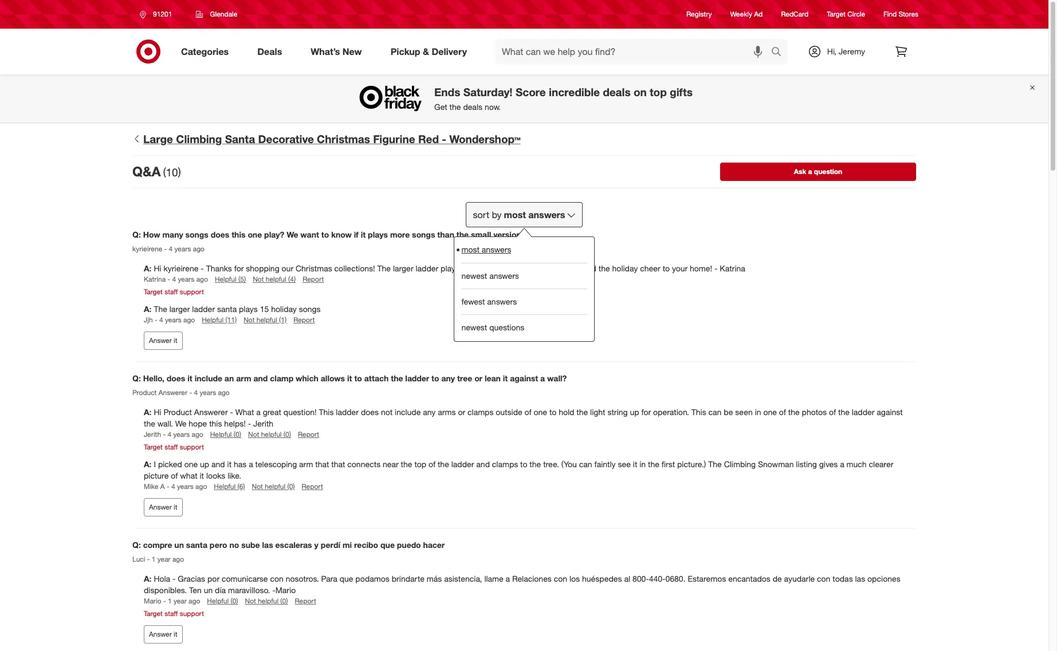 Task type: locate. For each thing, give the bounding box(es) containing it.
(0) for mario - 1 year ago
[[280, 597, 288, 606]]

q: inside q: how many songs does this one play?  we want to know if it plays more songs than the small version. kyrieirene - 4 years ago
[[132, 230, 141, 239]]

helpful  (0) button for -
[[210, 430, 241, 440]]

0 horizontal spatial arm
[[236, 373, 251, 383]]

staff down jerith - 4 years ago
[[165, 443, 178, 451]]

year inside q: compre un santa pero no sube las escaleras y perdí mi recibo que puedo hacer luci - 1 year ago
[[157, 555, 171, 564]]

clamps inside i picked one up and it has a telescoping arm that that connects near the top of the ladder and clamps to the tree. (you can faintly see it in the first picture.) the climbing snowman listing gives a much clearer picture of what it looks like.
[[492, 459, 518, 469]]

helpful for hi product answerer - what a great question! this ladder does not include any arms or clamps outside of one to hold the light string up for operation. this can be seen in one of the photos of the ladder against the wall. we hope this helps! - jerith
[[261, 431, 282, 439]]

0 horizontal spatial 15
[[260, 304, 269, 314]]

what's new
[[311, 46, 362, 57]]

newest answers
[[461, 271, 519, 281]]

2 vertical spatial does
[[361, 408, 379, 417]]

0 vertical spatial answer it
[[149, 336, 177, 345]]

this right "question!"
[[319, 408, 334, 417]]

hello,
[[143, 373, 164, 383]]

1 answer it from the top
[[149, 336, 177, 345]]

not helpful  (0) for con
[[245, 597, 288, 606]]

0 vertical spatial not helpful  (0) button
[[248, 430, 291, 440]]

report button for hi kyrieirene - thanks for shopping our christmas collections! the larger ladder plays 15 different songs. this is sure to add the holiday cheer to your home! - katrina
[[303, 275, 324, 285]]

helpful  (6)
[[214, 482, 245, 491]]

include
[[195, 373, 222, 383], [395, 408, 421, 417]]

not helpful  (4)
[[253, 275, 296, 284]]

3 target staff support from the top
[[144, 609, 204, 618]]

jerith down great
[[253, 419, 273, 429]]

2 con from the left
[[554, 574, 567, 584]]

not helpful  (0) button down great
[[248, 430, 291, 440]]

1 right luci
[[152, 555, 156, 564]]

search button
[[766, 39, 794, 66]]

1 horizontal spatial las
[[855, 574, 865, 584]]

0 vertical spatial not helpful  (0)
[[248, 431, 291, 439]]

larger down more
[[393, 264, 413, 274]]

de
[[773, 574, 782, 584]]

what
[[180, 471, 197, 481]]

support down jerith - 4 years ago
[[180, 443, 204, 451]]

1 horizontal spatial con
[[554, 574, 567, 584]]

1 vertical spatial or
[[458, 408, 465, 417]]

answers for most answers
[[481, 245, 511, 255]]

q: left the how
[[132, 230, 141, 239]]

2 answer it from the top
[[149, 503, 177, 512]]

hola - gracias por comunicarse con nosotros. para que podamos brindarte más asistencia, llame a relaciones con los huéspedes al 800-440-0680. estaremos encantados de ayudarle con todas las opciones disponibles. ten un día maravilloso. -mario
[[144, 574, 901, 596]]

1 horizontal spatial plays
[[368, 230, 388, 239]]

1 horizontal spatial kyrieirene
[[164, 264, 199, 274]]

1 vertical spatial does
[[167, 373, 185, 383]]

ago down ten
[[189, 597, 200, 606]]

1 horizontal spatial holiday
[[612, 264, 638, 274]]

or right tree
[[475, 373, 482, 383]]

0 horizontal spatial las
[[262, 540, 273, 550]]

years down what at the left bottom of the page
[[177, 482, 194, 491]]

is
[[548, 264, 553, 274]]

2 horizontal spatial con
[[817, 574, 831, 584]]

much
[[847, 459, 867, 469]]

saturday!
[[463, 86, 513, 99]]

4 right the a
[[171, 482, 175, 491]]

target
[[827, 10, 846, 19], [144, 287, 163, 296], [144, 443, 163, 451], [144, 609, 163, 618]]

great
[[263, 408, 281, 417]]

the right get
[[450, 102, 461, 112]]

2 staff from the top
[[165, 443, 178, 451]]

1 vertical spatial top
[[414, 459, 426, 469]]

- down "what"
[[248, 419, 251, 429]]

ten
[[189, 586, 202, 596]]

0 horizontal spatial this
[[209, 419, 222, 429]]

1 vertical spatial helpful  (0) button
[[207, 597, 238, 607]]

in inside i picked one up and it has a telescoping arm that that connects near the top of the ladder and clamps to the tree. (you can faintly see it in the first picture.) the climbing snowman listing gives a much clearer picture of what it looks like.
[[640, 459, 646, 469]]

include left an
[[195, 373, 222, 383]]

hi,
[[827, 46, 837, 56]]

cheer
[[640, 264, 661, 274]]

not for hola - gracias por comunicarse con nosotros. para que podamos brindarte más asistencia, llame a relaciones con los huéspedes al 800-440-0680. estaremos encantados de ayudarle con todas las opciones disponibles. ten un día maravilloso. -mario
[[245, 597, 256, 606]]

1 horizontal spatial in
[[755, 408, 761, 417]]

clamps
[[468, 408, 494, 417], [492, 459, 518, 469]]

2 horizontal spatial this
[[691, 408, 706, 417]]

helpful  (5)
[[215, 275, 246, 284]]

it down mike a - 4 years ago
[[174, 503, 177, 512]]

kyrieirene inside q: how many songs does this one play?  we want to know if it plays more songs than the small version. kyrieirene - 4 years ago
[[132, 245, 162, 253]]

91201
[[153, 10, 172, 18]]

years up jjh - 4 years ago
[[178, 275, 194, 284]]

answers for fewest answers
[[487, 297, 517, 306]]

0 horizontal spatial does
[[167, 373, 185, 383]]

helpful  (0) button for por
[[207, 597, 238, 607]]

target staff support for the larger ladder santa plays 15 holiday songs
[[144, 287, 204, 296]]

ladder down arms at the left bottom of page
[[451, 459, 474, 469]]

4 a: from the top
[[144, 459, 154, 469]]

1 newest from the top
[[461, 271, 487, 281]]

kyrieirene down the how
[[132, 245, 162, 253]]

4
[[169, 245, 173, 253], [172, 275, 176, 284], [159, 316, 163, 324], [194, 389, 198, 397], [168, 431, 171, 439], [171, 482, 175, 491]]

for left operation.
[[641, 408, 651, 417]]

1 horizontal spatial top
[[650, 86, 667, 99]]

to
[[321, 230, 329, 239], [573, 264, 580, 274], [663, 264, 670, 274], [354, 373, 362, 383], [431, 373, 439, 383], [549, 408, 557, 417], [520, 459, 527, 469]]

1 vertical spatial include
[[395, 408, 421, 417]]

1 vertical spatial santa
[[186, 540, 207, 550]]

or right arms at the left bottom of page
[[458, 408, 465, 417]]

4 up hope at the bottom of page
[[194, 389, 198, 397]]

registry link
[[686, 9, 712, 19]]

0 vertical spatial answer it button
[[144, 332, 183, 350]]

ayudarle
[[784, 574, 815, 584]]

clamps left tree.
[[492, 459, 518, 469]]

con left the los
[[554, 574, 567, 584]]

1 vertical spatial katrina
[[144, 275, 166, 284]]

we up jerith - 4 years ago
[[175, 419, 186, 429]]

in right seen
[[755, 408, 761, 417]]

jerith - 4 years ago
[[144, 431, 203, 439]]

play?
[[264, 230, 284, 239]]

most inside "most answers" link
[[461, 245, 479, 255]]

0 vertical spatial 15
[[462, 264, 471, 274]]

0 horizontal spatial un
[[174, 540, 184, 550]]

mario down disponibles.
[[144, 597, 161, 606]]

helpful  (0)
[[210, 431, 241, 439], [207, 597, 238, 606]]

support for i picked one up and it has a telescoping arm that that connects near the top of the ladder and clamps to the tree. (you can faintly see it in the first picture.) the climbing snowman listing gives a much clearer picture of what it looks like.
[[180, 443, 204, 451]]

gives
[[819, 459, 838, 469]]

1 vertical spatial clamps
[[492, 459, 518, 469]]

jerith down wall.
[[144, 431, 161, 439]]

gracias
[[178, 574, 205, 584]]

report button for hi product answerer - what a great question! this ladder does not include any arms or clamps outside of one to hold the light string up for operation. this can be seen in one of the photos of the ladder against the wall. we hope this helps! - jerith
[[298, 430, 319, 440]]

(0) for mike a - 4 years ago
[[287, 482, 295, 491]]

answerer up hope at the bottom of page
[[194, 408, 228, 417]]

q: how many songs does this one play?  we want to know if it plays more songs than the small version. kyrieirene - 4 years ago
[[132, 230, 523, 253]]

1 con from the left
[[270, 574, 283, 584]]

1 horizontal spatial include
[[395, 408, 421, 417]]

0 vertical spatial las
[[262, 540, 273, 550]]

what
[[235, 408, 254, 417]]

1 vertical spatial year
[[174, 597, 187, 606]]

1 horizontal spatial that
[[331, 459, 345, 469]]

0 vertical spatial santa
[[217, 304, 237, 314]]

it right see
[[633, 459, 637, 469]]

not down "what"
[[248, 431, 259, 439]]

- right luci
[[147, 555, 150, 564]]

1 horizontal spatial and
[[253, 373, 268, 383]]

0 vertical spatial up
[[630, 408, 639, 417]]

0 vertical spatial target staff support
[[144, 287, 204, 296]]

0 vertical spatial helpful  (0)
[[210, 431, 241, 439]]

report for hola - gracias por comunicarse con nosotros. para que podamos brindarte más asistencia, llame a relaciones con los huéspedes al 800-440-0680. estaremos encantados de ayudarle con todas las opciones disponibles. ten un día maravilloso. -mario
[[295, 597, 316, 606]]

0 horizontal spatial this
[[319, 408, 334, 417]]

newest down the fewest
[[461, 322, 487, 332]]

(0) down "question!"
[[284, 431, 291, 439]]

like.
[[228, 471, 241, 481]]

2 support from the top
[[180, 443, 204, 451]]

by
[[492, 209, 502, 220]]

1 answer it button from the top
[[144, 332, 183, 350]]

0 vertical spatial we
[[287, 230, 298, 239]]

0 vertical spatial any
[[441, 373, 455, 383]]

songs
[[185, 230, 209, 239], [412, 230, 435, 239], [299, 304, 321, 314]]

3 answer it button from the top
[[144, 626, 183, 644]]

0 horizontal spatial in
[[640, 459, 646, 469]]

0 vertical spatial year
[[157, 555, 171, 564]]

we
[[287, 230, 298, 239], [175, 419, 186, 429]]

this
[[530, 264, 545, 274], [319, 408, 334, 417], [691, 408, 706, 417]]

0 horizontal spatial or
[[458, 408, 465, 417]]

0 vertical spatial helpful  (0) button
[[210, 430, 241, 440]]

can inside i picked one up and it has a telescoping arm that that connects near the top of the ladder and clamps to the tree. (you can faintly see it in the first picture.) the climbing snowman listing gives a much clearer picture of what it looks like.
[[579, 459, 592, 469]]

helpful  (0) down 'helps!'
[[210, 431, 241, 439]]

0 vertical spatial or
[[475, 373, 482, 383]]

not down maravilloso.
[[245, 597, 256, 606]]

jerith
[[253, 419, 273, 429], [144, 431, 161, 439]]

q: inside q: hello, does it include an arm and clamp which allows it to attach the ladder to any tree or lean it against a wall? product answerer - 4 years ago
[[132, 373, 141, 383]]

not helpful  (1)
[[244, 316, 287, 324]]

plays
[[368, 230, 388, 239], [441, 264, 459, 274], [239, 304, 258, 314]]

1 vertical spatial un
[[204, 586, 213, 596]]

target down "katrina - 4 years ago"
[[144, 287, 163, 296]]

answer it button for the larger ladder santa plays 15 holiday songs
[[144, 332, 183, 350]]

- left thanks
[[201, 264, 204, 274]]

ladder right photos
[[852, 408, 875, 417]]

this inside q: how many songs does this one play?  we want to know if it plays more songs than the small version. kyrieirene - 4 years ago
[[232, 230, 246, 239]]

3 q: from the top
[[132, 540, 141, 550]]

staff for the larger ladder santa plays 15 holiday songs
[[165, 287, 178, 296]]

1 vertical spatial answer it
[[149, 503, 177, 512]]

1 vertical spatial kyrieirene
[[164, 264, 199, 274]]

attach
[[364, 373, 389, 383]]

1 vertical spatial support
[[180, 443, 204, 451]]

product inside hi product answerer - what a great question! this ladder does not include any arms or clamps outside of one to hold the light string up for operation. this can be seen in one of the photos of the ladder against the wall. we hope this helps! - jerith
[[164, 408, 192, 417]]

any inside q: hello, does it include an arm and clamp which allows it to attach the ladder to any tree or lean it against a wall? product answerer - 4 years ago
[[441, 373, 455, 383]]

santa inside q: compre un santa pero no sube las escaleras y perdí mi recibo que puedo hacer luci - 1 year ago
[[186, 540, 207, 550]]

helpful for hi kyrieirene - thanks for shopping our christmas collections! the larger ladder plays 15 different songs. this is sure to add the holiday cheer to your home! - katrina
[[215, 275, 236, 284]]

does inside hi product answerer - what a great question! this ladder does not include any arms or clamps outside of one to hold the light string up for operation. this can be seen in one of the photos of the ladder against the wall. we hope this helps! - jerith
[[361, 408, 379, 417]]

target up i
[[144, 443, 163, 451]]

0 horizontal spatial climbing
[[176, 132, 222, 146]]

up inside hi product answerer - what a great question! this ladder does not include any arms or clamps outside of one to hold the light string up for operation. this can be seen in one of the photos of the ladder against the wall. we hope this helps! - jerith
[[630, 408, 639, 417]]

mario inside the hola - gracias por comunicarse con nosotros. para que podamos brindarte más asistencia, llame a relaciones con los huéspedes al 800-440-0680. estaremos encantados de ayudarle con todas las opciones disponibles. ten un día maravilloso. -mario
[[275, 586, 296, 596]]

5 a: from the top
[[144, 574, 154, 584]]

answer it
[[149, 336, 177, 345], [149, 503, 177, 512], [149, 630, 177, 639]]

a inside q: hello, does it include an arm and clamp which allows it to attach the ladder to any tree or lean it against a wall? product answerer - 4 years ago
[[540, 373, 545, 383]]

1 horizontal spatial this
[[530, 264, 545, 274]]

0 vertical spatial hi
[[154, 264, 161, 274]]

3 staff from the top
[[165, 609, 178, 618]]

get
[[434, 102, 447, 112]]

15
[[462, 264, 471, 274], [260, 304, 269, 314]]

i picked one up and it has a telescoping arm that that connects near the top of the ladder and clamps to the tree. (you can faintly see it in the first picture.) the climbing snowman listing gives a much clearer picture of what it looks like.
[[144, 459, 894, 481]]

not helpful  (0) button down telescoping
[[252, 482, 295, 492]]

arm inside q: hello, does it include an arm and clamp which allows it to attach the ladder to any tree or lean it against a wall? product answerer - 4 years ago
[[236, 373, 251, 383]]

to left hold
[[549, 408, 557, 417]]

to left tree.
[[520, 459, 527, 469]]

connects
[[347, 459, 381, 469]]

hi inside hi product answerer - what a great question! this ladder does not include any arms or clamps outside of one to hold the light string up for operation. this can be seen in one of the photos of the ladder against the wall. we hope this helps! - jerith
[[154, 408, 161, 417]]

many
[[162, 230, 183, 239]]

4 inside q: how many songs does this one play?  we want to know if it plays more songs than the small version. kyrieirene - 4 years ago
[[169, 245, 173, 253]]

mario - 1 year ago
[[144, 597, 200, 606]]

1 horizontal spatial 15
[[462, 264, 471, 274]]

against right lean
[[510, 373, 538, 383]]

target staff support for i picked one up and it has a telescoping arm that that connects near the top of the ladder and clamps to the tree. (you can faintly see it in the first picture.) the climbing snowman listing gives a much clearer picture of what it looks like.
[[144, 443, 204, 451]]

not helpful  (0) button for con
[[245, 597, 288, 607]]

1 vertical spatial most
[[461, 245, 479, 255]]

0 horizontal spatial product
[[132, 389, 157, 397]]

helpful down maravilloso.
[[258, 597, 279, 606]]

hi
[[154, 264, 161, 274], [154, 408, 161, 417]]

1 vertical spatial larger
[[169, 304, 190, 314]]

answerer down hello,
[[159, 389, 187, 397]]

1 horizontal spatial can
[[709, 408, 722, 417]]

1 horizontal spatial answerer
[[194, 408, 228, 417]]

not helpful  (0) down telescoping
[[252, 482, 295, 491]]

4 down many
[[169, 245, 173, 253]]

weekly ad link
[[730, 9, 763, 19]]

1 vertical spatial 15
[[260, 304, 269, 314]]

does up thanks
[[211, 230, 229, 239]]

it inside q: how many songs does this one play?  we want to know if it plays more songs than the small version. kyrieirene - 4 years ago
[[361, 230, 366, 239]]

con left todas
[[817, 574, 831, 584]]

0 vertical spatial include
[[195, 373, 222, 383]]

it right if
[[361, 230, 366, 239]]

1 vertical spatial answerer
[[194, 408, 228, 417]]

wall?
[[547, 373, 567, 383]]

(0) down telescoping
[[287, 482, 295, 491]]

a
[[808, 167, 812, 176], [540, 373, 545, 383], [256, 408, 261, 417], [249, 459, 253, 469], [840, 459, 844, 469], [506, 574, 510, 584]]

answer it button down mario - 1 year ago
[[144, 626, 183, 644]]

redcard link
[[781, 9, 809, 19]]

2 answer from the top
[[149, 503, 172, 512]]

1 vertical spatial q:
[[132, 373, 141, 383]]

glendale button
[[189, 4, 245, 25]]

0 horizontal spatial the
[[154, 304, 167, 314]]

ago up gracias at the bottom left of the page
[[172, 555, 184, 564]]

mario
[[275, 586, 296, 596], [144, 597, 161, 606]]

q: for q: compre un santa pero no sube las escaleras y perdí mi recibo que puedo hacer
[[132, 540, 141, 550]]

0 vertical spatial staff
[[165, 287, 178, 296]]

1 vertical spatial helpful  (0)
[[207, 597, 238, 606]]

helpful  (0) button down 'helps!'
[[210, 430, 241, 440]]

1 q: from the top
[[132, 230, 141, 239]]

helpful left the (1)
[[257, 316, 277, 324]]

answer it button down the a
[[144, 498, 183, 517]]

to inside i picked one up and it has a telescoping arm that that connects near the top of the ladder and clamps to the tree. (you can faintly see it in the first picture.) the climbing snowman listing gives a much clearer picture of what it looks like.
[[520, 459, 527, 469]]

helpful
[[215, 275, 236, 284], [202, 316, 223, 324], [210, 431, 232, 439], [214, 482, 236, 491], [207, 597, 229, 606]]

looks
[[206, 471, 225, 481]]

helpful  (11)
[[202, 316, 237, 324]]

top right on
[[650, 86, 667, 99]]

near
[[383, 459, 399, 469]]

search
[[766, 47, 794, 58]]

newest for newest answers
[[461, 271, 487, 281]]

q: inside q: compre un santa pero no sube las escaleras y perdí mi recibo que puedo hacer luci - 1 year ago
[[132, 540, 141, 550]]

0 vertical spatial un
[[174, 540, 184, 550]]

to inside q: how many songs does this one play?  we want to know if it plays more songs than the small version. kyrieirene - 4 years ago
[[321, 230, 329, 239]]

arm right an
[[236, 373, 251, 383]]

1 target staff support from the top
[[144, 287, 204, 296]]

wall.
[[157, 419, 173, 429]]

deals left on
[[603, 86, 631, 99]]

not helpful  (0) for a
[[248, 431, 291, 439]]

helpful down looks at the left
[[214, 482, 236, 491]]

santa
[[225, 132, 255, 146]]

1 vertical spatial mario
[[144, 597, 161, 606]]

0 horizontal spatial that
[[315, 459, 329, 469]]

answer it down the a
[[149, 503, 177, 512]]

(you
[[561, 459, 577, 469]]

-
[[442, 132, 446, 146], [164, 245, 167, 253], [201, 264, 204, 274], [715, 264, 718, 274], [168, 275, 170, 284], [155, 316, 157, 324], [189, 389, 192, 397], [230, 408, 233, 417], [248, 419, 251, 429], [163, 431, 166, 439], [167, 482, 169, 491], [147, 555, 150, 564], [172, 574, 176, 584], [272, 586, 275, 596], [163, 597, 166, 606]]

outside
[[496, 408, 522, 417]]

1 staff from the top
[[165, 287, 178, 296]]

0 horizontal spatial deals
[[463, 102, 482, 112]]

the inside i picked one up and it has a telescoping arm that that connects near the top of the ladder and clamps to the tree. (you can faintly see it in the first picture.) the climbing snowman listing gives a much clearer picture of what it looks like.
[[708, 459, 722, 469]]

seen
[[735, 408, 753, 417]]

helpful for hi kyrieirene - thanks for shopping our christmas collections! the larger ladder plays 15 different songs. this is sure to add the holiday cheer to your home! - katrina
[[266, 275, 286, 284]]

does
[[211, 230, 229, 239], [167, 373, 185, 383], [361, 408, 379, 417]]

las inside the hola - gracias por comunicarse con nosotros. para que podamos brindarte más asistencia, llame a relaciones con los huéspedes al 800-440-0680. estaremos encantados de ayudarle con todas las opciones disponibles. ten un día maravilloso. -mario
[[855, 574, 865, 584]]

2 answer it button from the top
[[144, 498, 183, 517]]

any left arms at the left bottom of page
[[423, 408, 436, 417]]

2 newest from the top
[[461, 322, 487, 332]]

support down mario - 1 year ago
[[180, 609, 204, 618]]

answer down mario - 1 year ago
[[149, 630, 172, 639]]

- right red
[[442, 132, 446, 146]]

1 vertical spatial las
[[855, 574, 865, 584]]

years
[[175, 245, 191, 253], [178, 275, 194, 284], [165, 316, 181, 324], [200, 389, 216, 397], [173, 431, 190, 439], [177, 482, 194, 491]]

up up looks at the left
[[200, 459, 209, 469]]

0 vertical spatial for
[[234, 264, 244, 274]]

1 vertical spatial against
[[877, 408, 903, 417]]

sube
[[241, 540, 260, 550]]

3 answer from the top
[[149, 630, 172, 639]]

for
[[234, 264, 244, 274], [641, 408, 651, 417]]

2 horizontal spatial the
[[708, 459, 722, 469]]

climbing up )
[[176, 132, 222, 146]]

un inside the hola - gracias por comunicarse con nosotros. para que podamos brindarte más asistencia, llame a relaciones con los huéspedes al 800-440-0680. estaremos encantados de ayudarle con todas las opciones disponibles. ten un día maravilloso. -mario
[[204, 586, 213, 596]]

2 hi from the top
[[154, 408, 161, 417]]

support for the larger ladder santa plays 15 holiday songs
[[180, 287, 204, 296]]

helpful
[[266, 275, 286, 284], [257, 316, 277, 324], [261, 431, 282, 439], [265, 482, 285, 491], [258, 597, 279, 606]]

most right by
[[504, 209, 526, 220]]

answer it down jjh - 4 years ago
[[149, 336, 177, 345]]

newest
[[461, 271, 487, 281], [461, 322, 487, 332]]

it right what at the left bottom of the page
[[200, 471, 204, 481]]

2 target staff support from the top
[[144, 443, 204, 451]]

2 vertical spatial not helpful  (0) button
[[245, 597, 288, 607]]

1 vertical spatial any
[[423, 408, 436, 417]]

q: for q: hello, does it include an arm and clamp which allows it to attach the ladder to any tree or lean it against a wall?
[[132, 373, 141, 383]]

1 horizontal spatial any
[[441, 373, 455, 383]]

- down many
[[164, 245, 167, 253]]

pickup & delivery
[[391, 46, 467, 57]]

1 answer from the top
[[149, 336, 172, 345]]

1 horizontal spatial against
[[877, 408, 903, 417]]

year down compre
[[157, 555, 171, 564]]

1 horizontal spatial this
[[232, 230, 246, 239]]

1 horizontal spatial or
[[475, 373, 482, 383]]

15 left different
[[462, 264, 471, 274]]

an
[[225, 373, 234, 383]]

santa up "(11)"
[[217, 304, 237, 314]]

con left nosotros.
[[270, 574, 283, 584]]

para
[[321, 574, 337, 584]]

2 q: from the top
[[132, 373, 141, 383]]

most answers link
[[461, 237, 587, 263]]

0 vertical spatial answer
[[149, 336, 172, 345]]

product up wall.
[[164, 408, 192, 417]]

2 vertical spatial staff
[[165, 609, 178, 618]]

or inside hi product answerer - what a great question! this ladder does not include any arms or clamps outside of one to hold the light string up for operation. this can be seen in one of the photos of the ladder against the wall. we hope this helps! - jerith
[[458, 408, 465, 417]]

a: up picture
[[144, 459, 154, 469]]

large climbing santa decorative christmas figurine red - wondershop™
[[143, 132, 521, 146]]

2 horizontal spatial does
[[361, 408, 379, 417]]

recibo
[[354, 540, 378, 550]]

1
[[152, 555, 156, 564], [168, 597, 172, 606]]

podamos
[[355, 574, 390, 584]]

redcard
[[781, 10, 809, 19]]

what's
[[311, 46, 340, 57]]

plays right if
[[368, 230, 388, 239]]

most
[[504, 209, 526, 220], [461, 245, 479, 255]]

helpful  (0) for por
[[207, 597, 238, 606]]

0 horizontal spatial que
[[340, 574, 353, 584]]

does right hello,
[[167, 373, 185, 383]]

a inside the hola - gracias por comunicarse con nosotros. para que podamos brindarte más asistencia, llame a relaciones con los huéspedes al 800-440-0680. estaremos encantados de ayudarle con todas las opciones disponibles. ten un día maravilloso. -mario
[[506, 574, 510, 584]]

0 vertical spatial support
[[180, 287, 204, 296]]

3 a: from the top
[[144, 408, 154, 417]]

this right operation.
[[691, 408, 706, 417]]

1 support from the top
[[180, 287, 204, 296]]

answers up fewest answers
[[489, 271, 519, 281]]

to left tree
[[431, 373, 439, 383]]

1 vertical spatial staff
[[165, 443, 178, 451]]

christmas left figurine in the left of the page
[[317, 132, 370, 146]]

this inside hi product answerer - what a great question! this ladder does not include any arms or clamps outside of one to hold the light string up for operation. this can be seen in one of the photos of the ladder against the wall. we hope this helps! - jerith
[[209, 419, 222, 429]]

helpful  (0) for -
[[210, 431, 241, 439]]

include inside q: hello, does it include an arm and clamp which allows it to attach the ladder to any tree or lean it against a wall? product answerer - 4 years ago
[[195, 373, 222, 383]]

1 horizontal spatial un
[[204, 586, 213, 596]]

1 vertical spatial the
[[154, 304, 167, 314]]

1 vertical spatial can
[[579, 459, 592, 469]]

the inside q: how many songs does this one play?  we want to know if it plays more songs than the small version. kyrieirene - 4 years ago
[[457, 230, 469, 239]]

katrina
[[720, 264, 745, 274], [144, 275, 166, 284]]

climbing left snowman
[[724, 459, 756, 469]]

helpful down our
[[266, 275, 286, 284]]

weekly
[[730, 10, 752, 19]]

mike
[[144, 482, 158, 491]]



Task type: describe. For each thing, give the bounding box(es) containing it.
sure
[[556, 264, 571, 274]]

glendale
[[210, 10, 237, 18]]

to left attach
[[354, 373, 362, 383]]

clamps inside hi product answerer - what a great question! this ladder does not include any arms or clamps outside of one to hold the light string up for operation. this can be seen in one of the photos of the ladder against the wall. we hope this helps! - jerith
[[468, 408, 494, 417]]

fewest
[[461, 297, 485, 306]]

un inside q: compre un santa pero no sube las escaleras y perdí mi recibo que puedo hacer luci - 1 year ago
[[174, 540, 184, 550]]

the left photos
[[788, 408, 800, 417]]

answer for i picked one up and it has a telescoping arm that that connects near the top of the ladder and clamps to the tree. (you can faintly see it in the first picture.) the climbing snowman listing gives a much clearer picture of what it looks like.
[[149, 503, 172, 512]]

the inside ends saturday! score incredible deals on top gifts get the deals now.
[[450, 102, 461, 112]]

What can we help you find? suggestions appear below search field
[[495, 39, 774, 64]]

ago inside q: hello, does it include an arm and clamp which allows it to attach the ladder to any tree or lean it against a wall? product answerer - 4 years ago
[[218, 389, 230, 397]]

3 support from the top
[[180, 609, 204, 618]]

answer it for the larger ladder santa plays 15 holiday songs
[[149, 336, 177, 345]]

1 horizontal spatial the
[[377, 264, 391, 274]]

to left your on the top right
[[663, 264, 670, 274]]

- inside q: how many songs does this one play?  we want to know if it plays more songs than the small version. kyrieirene - 4 years ago
[[164, 245, 167, 253]]

question!
[[284, 408, 317, 417]]

to left add
[[573, 264, 580, 274]]

it down mario - 1 year ago
[[174, 630, 177, 639]]

the left tree.
[[530, 459, 541, 469]]

newest answers link
[[461, 263, 587, 289]]

not for hi product answerer - what a great question! this ladder does not include any arms or clamps outside of one to hold the light string up for operation. this can be seen in one of the photos of the ladder against the wall. we hope this helps! - jerith
[[248, 431, 259, 439]]

(11)
[[225, 316, 237, 324]]

(0) down maravilloso.
[[231, 597, 238, 606]]

a: for hola - gracias por comunicarse con nosotros. para que podamos brindarte más asistencia, llame a relaciones con los huéspedes al 800-440-0680. estaremos encantados de ayudarle con todas las opciones disponibles. ten un día maravilloso. -mario
[[144, 574, 154, 584]]

4 down wall.
[[168, 431, 171, 439]]

0 horizontal spatial songs
[[185, 230, 209, 239]]

we inside hi product answerer - what a great question! this ladder does not include any arms or clamps outside of one to hold the light string up for operation. this can be seen in one of the photos of the ladder against the wall. we hope this helps! - jerith
[[175, 419, 186, 429]]

collections!
[[334, 264, 375, 274]]

3 con from the left
[[817, 574, 831, 584]]

ago down hope at the bottom of page
[[192, 431, 203, 439]]

helpful  (5) button
[[215, 275, 246, 285]]

y
[[314, 540, 318, 550]]

product inside q: hello, does it include an arm and clamp which allows it to attach the ladder to any tree or lean it against a wall? product answerer - 4 years ago
[[132, 389, 157, 397]]

día
[[215, 586, 226, 596]]

1 hi from the top
[[154, 264, 161, 274]]

circle
[[848, 10, 865, 19]]

- right hola
[[172, 574, 176, 584]]

not helpful  (4) button
[[253, 275, 296, 285]]

ends saturday! score incredible deals on top gifts get the deals now.
[[434, 86, 693, 112]]

target for hi kyrieirene - thanks for shopping our christmas collections! the larger ladder plays 15 different songs. this is sure to add the holiday cheer to your home! - katrina
[[144, 287, 163, 296]]

not right "(6)"
[[252, 482, 263, 491]]

0 vertical spatial christmas
[[317, 132, 370, 146]]

weekly ad
[[730, 10, 763, 19]]

see
[[618, 459, 631, 469]]

ladder up helpful  (11)
[[192, 304, 215, 314]]

2 horizontal spatial songs
[[412, 230, 435, 239]]

0 vertical spatial holiday
[[612, 264, 638, 274]]

not for hi kyrieirene - thanks for shopping our christmas collections! the larger ladder plays 15 different songs. this is sure to add the holiday cheer to your home! - katrina
[[253, 275, 264, 284]]

of left photos
[[779, 408, 786, 417]]

helpful  (6) button
[[214, 482, 245, 492]]

years right jjh
[[165, 316, 181, 324]]

a inside hi product answerer - what a great question! this ladder does not include any arms or clamps outside of one to hold the light string up for operation. this can be seen in one of the photos of the ladder against the wall. we hope this helps! - jerith
[[256, 408, 261, 417]]

target circle link
[[827, 9, 865, 19]]

jeremy
[[839, 46, 865, 56]]

years down hope at the bottom of page
[[173, 431, 190, 439]]

against inside hi product answerer - what a great question! this ladder does not include any arms or clamps outside of one to hold the light string up for operation. this can be seen in one of the photos of the ladder against the wall. we hope this helps! - jerith
[[877, 408, 903, 417]]

llame
[[484, 574, 504, 584]]

- inside q: compre un santa pero no sube las escaleras y perdí mi recibo que puedo hacer luci - 1 year ago
[[147, 555, 150, 564]]

- up jjh - 4 years ago
[[168, 275, 170, 284]]

0 horizontal spatial larger
[[169, 304, 190, 314]]

ladder inside q: hello, does it include an arm and clamp which allows it to attach the ladder to any tree or lean it against a wall? product answerer - 4 years ago
[[405, 373, 429, 383]]

a inside "button"
[[808, 167, 812, 176]]

the right near
[[401, 459, 412, 469]]

0 horizontal spatial katrina
[[144, 275, 166, 284]]

ends
[[434, 86, 460, 99]]

ago left helpful  (11)
[[183, 316, 195, 324]]

newest questions link
[[461, 314, 587, 340]]

not inside button
[[244, 316, 255, 324]]

than
[[437, 230, 454, 239]]

photos
[[802, 408, 827, 417]]

que inside the hola - gracias por comunicarse con nosotros. para que podamos brindarte más asistencia, llame a relaciones con los huéspedes al 800-440-0680. estaremos encantados de ayudarle con todas las opciones disponibles. ten un día maravilloso. -mario
[[340, 574, 353, 584]]

- up 'helps!'
[[230, 408, 233, 417]]

0 vertical spatial larger
[[393, 264, 413, 274]]

of up mike a - 4 years ago
[[171, 471, 178, 481]]

0 horizontal spatial holiday
[[271, 304, 297, 314]]

gifts
[[670, 86, 693, 99]]

arm inside i picked one up and it has a telescoping arm that that connects near the top of the ladder and clamps to the tree. (you can faintly see it in the first picture.) the climbing snowman listing gives a much clearer picture of what it looks like.
[[299, 459, 313, 469]]

one inside q: how many songs does this one play?  we want to know if it plays more songs than the small version. kyrieirene - 4 years ago
[[248, 230, 262, 239]]

or inside q: hello, does it include an arm and clamp which allows it to attach the ladder to any tree or lean it against a wall? product answerer - 4 years ago
[[475, 373, 482, 383]]

comunicarse
[[222, 574, 268, 584]]

plays inside q: how many songs does this one play?  we want to know if it plays more songs than the small version. kyrieirene - 4 years ago
[[368, 230, 388, 239]]

hacer
[[423, 540, 445, 550]]

can inside hi product answerer - what a great question! this ladder does not include any arms or clamps outside of one to hold the light string up for operation. this can be seen in one of the photos of the ladder against the wall. we hope this helps! - jerith
[[709, 408, 722, 417]]

answer it button for i picked one up and it has a telescoping arm that that connects near the top of the ladder and clamps to the tree. (you can faintly see it in the first picture.) the climbing snowman listing gives a much clearer picture of what it looks like.
[[144, 498, 183, 517]]

a right gives
[[840, 459, 844, 469]]

1 horizontal spatial katrina
[[720, 264, 745, 274]]

it left has
[[227, 459, 232, 469]]

- right maravilloso.
[[272, 586, 275, 596]]

find stores
[[884, 10, 919, 19]]

(
[[163, 166, 166, 179]]

in inside hi product answerer - what a great question! this ladder does not include any arms or clamps outside of one to hold the light string up for operation. this can be seen in one of the photos of the ladder against the wall. we hope this helps! - jerith
[[755, 408, 761, 417]]

(0) down 'helps!'
[[234, 431, 241, 439]]

por
[[207, 574, 220, 584]]

does inside q: how many songs does this one play?  we want to know if it plays more songs than the small version. kyrieirene - 4 years ago
[[211, 230, 229, 239]]

include inside hi product answerer - what a great question! this ladder does not include any arms or clamps outside of one to hold the light string up for operation. this can be seen in one of the photos of the ladder against the wall. we hope this helps! - jerith
[[395, 408, 421, 417]]

1 vertical spatial not helpful  (0) button
[[252, 482, 295, 492]]

ask a question
[[794, 167, 842, 176]]

report for hi kyrieirene - thanks for shopping our christmas collections! the larger ladder plays 15 different songs. this is sure to add the holiday cheer to your home! - katrina
[[303, 275, 324, 284]]

string
[[608, 408, 628, 417]]

years inside q: hello, does it include an arm and clamp which allows it to attach the ladder to any tree or lean it against a wall? product answerer - 4 years ago
[[200, 389, 216, 397]]

0 vertical spatial climbing
[[176, 132, 222, 146]]

it right lean
[[503, 373, 508, 383]]

one left hold
[[534, 408, 547, 417]]

jjh - 4 years ago
[[144, 316, 195, 324]]

top inside ends saturday! score incredible deals on top gifts get the deals now.
[[650, 86, 667, 99]]

question
[[814, 167, 842, 176]]

to inside hi product answerer - what a great question! this ladder does not include any arms or clamps outside of one to hold the light string up for operation. this can be seen in one of the photos of the ladder against the wall. we hope this helps! - jerith
[[549, 408, 557, 417]]

small
[[471, 230, 491, 239]]

- right the a
[[167, 482, 169, 491]]

target left 'circle'
[[827, 10, 846, 19]]

of right outside at the bottom left of the page
[[525, 408, 532, 417]]

2 a: from the top
[[144, 304, 152, 314]]

- inside q: hello, does it include an arm and clamp which allows it to attach the ladder to any tree or lean it against a wall? product answerer - 4 years ago
[[189, 389, 192, 397]]

1 vertical spatial christmas
[[296, 264, 332, 274]]

1 vertical spatial 1
[[168, 597, 172, 606]]

one right seen
[[763, 408, 777, 417]]

800-
[[633, 574, 649, 584]]

brindarte
[[392, 574, 425, 584]]

al
[[624, 574, 630, 584]]

(5)
[[238, 275, 246, 284]]

(1)
[[279, 316, 287, 324]]

target for hola - gracias por comunicarse con nosotros. para que podamos brindarte más asistencia, llame a relaciones con los huéspedes al 800-440-0680. estaremos encantados de ayudarle con todas las opciones disponibles. ten un día maravilloso. -mario
[[144, 609, 163, 618]]

2 vertical spatial plays
[[239, 304, 258, 314]]

q&a ( 10 )
[[132, 164, 181, 180]]

1 that from the left
[[315, 459, 329, 469]]

ladder inside i picked one up and it has a telescoping arm that that connects near the top of the ladder and clamps to the tree. (you can faintly see it in the first picture.) the climbing snowman listing gives a much clearer picture of what it looks like.
[[451, 459, 474, 469]]

newest for newest questions
[[461, 322, 487, 332]]

the left wall.
[[144, 419, 155, 429]]

arms
[[438, 408, 456, 417]]

your
[[672, 264, 688, 274]]

answers up "most answers" link
[[528, 209, 565, 220]]

add
[[583, 264, 596, 274]]

1 vertical spatial deals
[[463, 102, 482, 112]]

jjh
[[144, 316, 153, 324]]

jerith inside hi product answerer - what a great question! this ladder does not include any arms or clamps outside of one to hold the light string up for operation. this can be seen in one of the photos of the ladder against the wall. we hope this helps! - jerith
[[253, 419, 273, 429]]

1 a: from the top
[[144, 264, 152, 274]]

1 vertical spatial jerith
[[144, 431, 161, 439]]

any inside hi product answerer - what a great question! this ladder does not include any arms or clamps outside of one to hold the light string up for operation. this can be seen in one of the photos of the ladder against the wall. we hope this helps! - jerith
[[423, 408, 436, 417]]

ladder down q: hello, does it include an arm and clamp which allows it to attach the ladder to any tree or lean it against a wall? product answerer - 4 years ago
[[336, 408, 359, 417]]

we inside q: how many songs does this one play?  we want to know if it plays more songs than the small version. kyrieirene - 4 years ago
[[287, 230, 298, 239]]

las inside q: compre un santa pero no sube las escaleras y perdí mi recibo que puedo hacer luci - 1 year ago
[[262, 540, 273, 550]]

the right add
[[599, 264, 610, 274]]

helpful for hola - gracias por comunicarse con nosotros. para que podamos brindarte más asistencia, llame a relaciones con los huéspedes al 800-440-0680. estaremos encantados de ayudarle con todas las opciones disponibles. ten un día maravilloso. -mario
[[258, 597, 279, 606]]

ago inside q: compre un santa pero no sube las escaleras y perdí mi recibo que puedo hacer luci - 1 year ago
[[172, 555, 184, 564]]

0 vertical spatial deals
[[603, 86, 631, 99]]

light
[[590, 408, 605, 417]]

que inside q: compre un santa pero no sube las escaleras y perdí mi recibo que puedo hacer luci - 1 year ago
[[380, 540, 395, 550]]

0 vertical spatial most
[[504, 209, 526, 220]]

for inside hi product answerer - what a great question! this ladder does not include any arms or clamps outside of one to hold the light string up for operation. this can be seen in one of the photos of the ladder against the wall. we hope this helps! - jerith
[[641, 408, 651, 417]]

the left "light"
[[577, 408, 588, 417]]

more
[[390, 230, 410, 239]]

- down wall.
[[163, 431, 166, 439]]

picture
[[144, 471, 169, 481]]

2 horizontal spatial and
[[476, 459, 490, 469]]

find stores link
[[884, 9, 919, 19]]

3 answer it from the top
[[149, 630, 177, 639]]

answer it for i picked one up and it has a telescoping arm that that connects near the top of the ladder and clamps to the tree. (you can faintly see it in the first picture.) the climbing snowman listing gives a much clearer picture of what it looks like.
[[149, 503, 177, 512]]

does inside q: hello, does it include an arm and clamp which allows it to attach the ladder to any tree or lean it against a wall? product answerer - 4 years ago
[[167, 373, 185, 383]]

new
[[343, 46, 362, 57]]

staff for i picked one up and it has a telescoping arm that that connects near the top of the ladder and clamps to the tree. (you can faintly see it in the first picture.) the climbing snowman listing gives a much clearer picture of what it looks like.
[[165, 443, 178, 451]]

answers for newest answers
[[489, 271, 519, 281]]

a right has
[[249, 459, 253, 469]]

of right photos
[[829, 408, 836, 417]]

helpful for hi product answerer - what a great question! this ladder does not include any arms or clamps outside of one to hold the light string up for operation. this can be seen in one of the photos of the ladder against the wall. we hope this helps! - jerith
[[210, 431, 232, 439]]

report for hi product answerer - what a great question! this ladder does not include any arms or clamps outside of one to hold the light string up for operation. this can be seen in one of the photos of the ladder against the wall. we hope this helps! - jerith
[[298, 431, 319, 439]]

(0) for jerith - 4 years ago
[[284, 431, 291, 439]]

the right photos
[[838, 408, 850, 417]]

version.
[[494, 230, 523, 239]]

shopping
[[246, 264, 279, 274]]

1 vertical spatial not helpful  (0)
[[252, 482, 295, 491]]

and inside q: hello, does it include an arm and clamp which allows it to attach the ladder to any tree or lean it against a wall? product answerer - 4 years ago
[[253, 373, 268, 383]]

how
[[143, 230, 160, 239]]

4 up jjh - 4 years ago
[[172, 275, 176, 284]]

answer for the larger ladder santa plays 15 holiday songs
[[149, 336, 172, 345]]

answerer inside hi product answerer - what a great question! this ladder does not include any arms or clamps outside of one to hold the light string up for operation. this can be seen in one of the photos of the ladder against the wall. we hope this helps! - jerith
[[194, 408, 228, 417]]

ask a question button
[[720, 163, 916, 181]]

ladder down 'than'
[[416, 264, 438, 274]]

2 horizontal spatial plays
[[441, 264, 459, 274]]

large
[[143, 132, 173, 146]]

helpful inside button
[[257, 316, 277, 324]]

hope
[[189, 419, 207, 429]]

be
[[724, 408, 733, 417]]

q: for q: how many songs does this one play?  we want to know if it plays more songs than the small version.
[[132, 230, 141, 239]]

against inside q: hello, does it include an arm and clamp which allows it to attach the ladder to any tree or lean it against a wall? product answerer - 4 years ago
[[510, 373, 538, 383]]

target circle
[[827, 10, 865, 19]]

the inside q: hello, does it include an arm and clamp which allows it to attach the ladder to any tree or lean it against a wall? product answerer - 4 years ago
[[391, 373, 403, 383]]

(4)
[[288, 275, 296, 284]]

helpful down telescoping
[[265, 482, 285, 491]]

0 horizontal spatial and
[[211, 459, 225, 469]]

wondershop™
[[449, 132, 521, 146]]

maravilloso.
[[228, 586, 270, 596]]

tree.
[[543, 459, 559, 469]]

puedo
[[397, 540, 421, 550]]

large climbing santa decorative christmas figurine red - wondershop™ link
[[132, 132, 916, 146]]

telescoping
[[255, 459, 297, 469]]

ago down thanks
[[196, 275, 208, 284]]

not helpful  (0) button for a
[[248, 430, 291, 440]]

- down disponibles.
[[163, 597, 166, 606]]

fewest answers
[[461, 297, 517, 306]]

climbing inside i picked one up and it has a telescoping arm that that connects near the top of the ladder and clamps to the tree. (you can faintly see it in the first picture.) the climbing snowman listing gives a much clearer picture of what it looks like.
[[724, 459, 756, 469]]

not helpful  (1) button
[[244, 315, 287, 325]]

it right hello,
[[187, 373, 192, 383]]

of right near
[[429, 459, 436, 469]]

years inside q: how many songs does this one play?  we want to know if it plays more songs than the small version. kyrieirene - 4 years ago
[[175, 245, 191, 253]]

the left first
[[648, 459, 659, 469]]

- right home!
[[715, 264, 718, 274]]

sort by most answers
[[473, 209, 565, 220]]

a: for hi product answerer - what a great question! this ladder does not include any arms or clamps outside of one to hold the light string up for operation. this can be seen in one of the photos of the ladder against the wall. we hope this helps! - jerith
[[144, 408, 154, 417]]

it down jjh - 4 years ago
[[174, 336, 177, 345]]

allows
[[321, 373, 345, 383]]

2 that from the left
[[331, 459, 345, 469]]

score
[[516, 86, 546, 99]]

red
[[418, 132, 439, 146]]

1 horizontal spatial year
[[174, 597, 187, 606]]

ago inside q: how many songs does this one play?  we want to know if it plays more songs than the small version. kyrieirene - 4 years ago
[[193, 245, 205, 253]]

lean
[[485, 373, 501, 383]]

answerer inside q: hello, does it include an arm and clamp which allows it to attach the ladder to any tree or lean it against a wall? product answerer - 4 years ago
[[159, 389, 187, 397]]

hold
[[559, 408, 574, 417]]

report button for hola - gracias por comunicarse con nosotros. para que podamos brindarte más asistencia, llame a relaciones con los huéspedes al 800-440-0680. estaremos encantados de ayudarle con todas las opciones disponibles. ten un día maravilloso. -mario
[[295, 597, 316, 607]]

top inside i picked one up and it has a telescoping arm that that connects near the top of the ladder and clamps to the tree. (you can faintly see it in the first picture.) the climbing snowman listing gives a much clearer picture of what it looks like.
[[414, 459, 426, 469]]

a: for i picked one up and it has a telescoping arm that that connects near the top of the ladder and clamps to the tree. (you can faintly see it in the first picture.) the climbing snowman listing gives a much clearer picture of what it looks like.
[[144, 459, 154, 469]]

which
[[296, 373, 318, 383]]

helpful for hola - gracias por comunicarse con nosotros. para que podamos brindarte más asistencia, llame a relaciones con los huéspedes al 800-440-0680. estaremos encantados de ayudarle con todas las opciones disponibles. ten un día maravilloso. -mario
[[207, 597, 229, 606]]

not
[[381, 408, 393, 417]]

one inside i picked one up and it has a telescoping arm that that connects near the top of the ladder and clamps to the tree. (you can faintly see it in the first picture.) the climbing snowman listing gives a much clearer picture of what it looks like.
[[184, 459, 198, 469]]

helpful left "(11)"
[[202, 316, 223, 324]]

1 horizontal spatial songs
[[299, 304, 321, 314]]

ago down what at the left bottom of the page
[[195, 482, 207, 491]]

q&a
[[132, 164, 161, 180]]

the down arms at the left bottom of page
[[438, 459, 449, 469]]

up inside i picked one up and it has a telescoping arm that that connects near the top of the ladder and clamps to the tree. (you can faintly see it in the first picture.) the climbing snowman listing gives a much clearer picture of what it looks like.
[[200, 459, 209, 469]]

mike a - 4 years ago
[[144, 482, 207, 491]]

4 inside q: hello, does it include an arm and clamp which allows it to attach the ladder to any tree or lean it against a wall? product answerer - 4 years ago
[[194, 389, 198, 397]]

sort
[[473, 209, 489, 220]]

disponibles.
[[144, 586, 187, 596]]

picture.)
[[677, 459, 706, 469]]

1 inside q: compre un santa pero no sube las escaleras y perdí mi recibo que puedo hacer luci - 1 year ago
[[152, 555, 156, 564]]

ad
[[754, 10, 763, 19]]

it right allows at left
[[347, 373, 352, 383]]

- right jjh
[[155, 316, 157, 324]]

4 right jjh
[[159, 316, 163, 324]]

target for hi product answerer - what a great question! this ladder does not include any arms or clamps outside of one to hold the light string up for operation. this can be seen in one of the photos of the ladder against the wall. we hope this helps! - jerith
[[144, 443, 163, 451]]



Task type: vqa. For each thing, say whether or not it's contained in the screenshot.
bottom the clamps
yes



